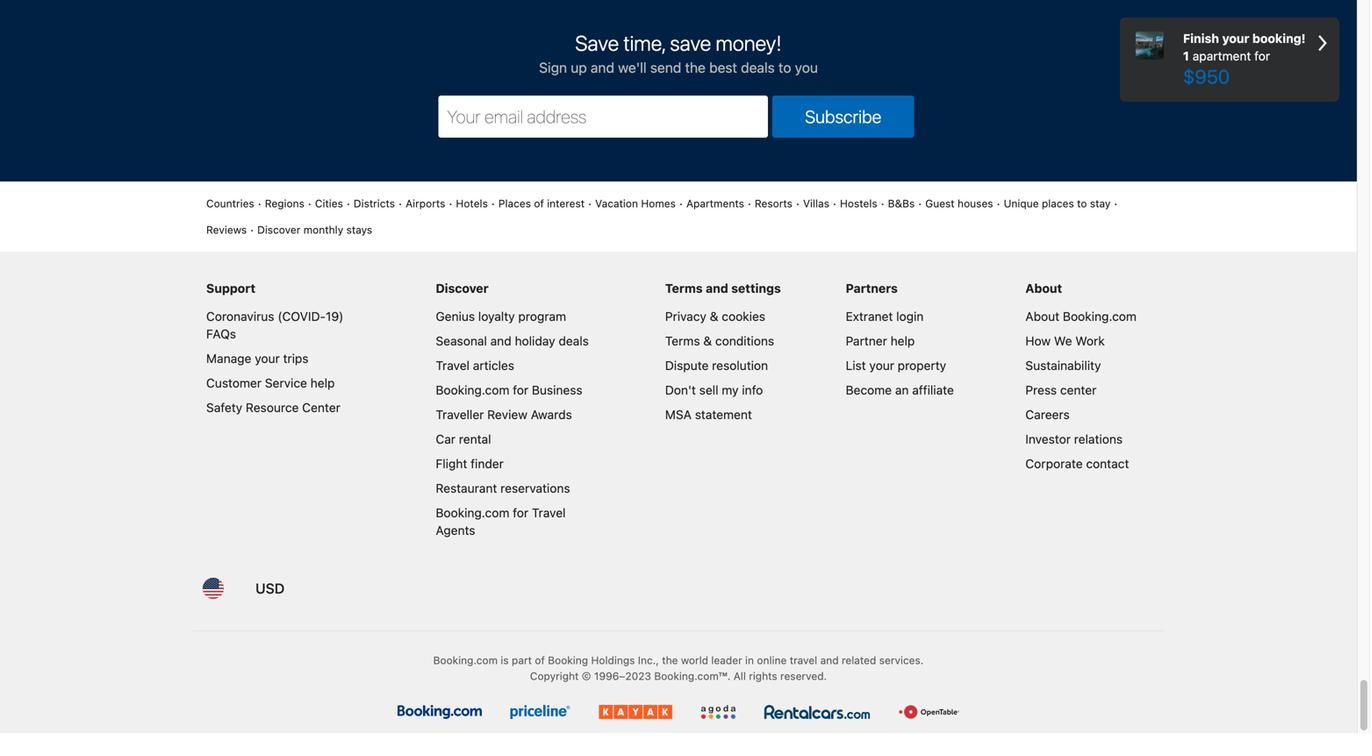 Task type: describe. For each thing, give the bounding box(es) containing it.
(covid-
[[278, 310, 326, 324]]

an
[[895, 383, 909, 398]]

b&bs
[[888, 198, 915, 210]]

service
[[265, 376, 307, 391]]

your for manage your trips
[[255, 352, 280, 366]]

press
[[1026, 383, 1057, 398]]

vacation homes link
[[595, 196, 676, 212]]

list your property link
[[846, 359, 947, 373]]

business
[[532, 383, 583, 398]]

districts
[[354, 198, 395, 210]]

genius loyalty program
[[436, 310, 566, 324]]

apartments
[[686, 198, 744, 210]]

discover for discover monthly stays
[[257, 224, 301, 236]]

countries
[[206, 198, 254, 210]]

investor relations
[[1026, 432, 1123, 447]]

genius
[[436, 310, 475, 324]]

privacy & cookies
[[665, 310, 766, 324]]

0 horizontal spatial help
[[311, 376, 335, 391]]

airports link
[[406, 196, 445, 212]]

for for travel
[[513, 506, 529, 521]]

program
[[518, 310, 566, 324]]

property
[[898, 359, 947, 373]]

for for business
[[513, 383, 529, 398]]

save
[[670, 31, 711, 55]]

and down genius loyalty program link
[[490, 334, 512, 349]]

reviews
[[206, 224, 247, 236]]

cities
[[315, 198, 343, 210]]

settings
[[731, 281, 781, 296]]

places of interest link
[[499, 196, 585, 212]]

safety resource center
[[206, 401, 340, 415]]

travel inside booking.com for travel agents
[[532, 506, 566, 521]]

careers link
[[1026, 408, 1070, 422]]

agoda image
[[700, 706, 736, 720]]

center
[[302, 401, 340, 415]]

car
[[436, 432, 456, 447]]

rental
[[459, 432, 491, 447]]

booking.com is part of booking holdings inc., the world leader in online travel and related services. copyright © 1996–2023 booking.com™. all rights reserved.
[[433, 655, 924, 683]]

about for about booking.com
[[1026, 310, 1060, 324]]

travel
[[790, 655, 818, 667]]

manage your trips
[[206, 352, 309, 366]]

guest houses link
[[926, 196, 993, 212]]

up
[[571, 59, 587, 76]]

holdings
[[591, 655, 635, 667]]

booking.com for travel agents link
[[436, 506, 566, 538]]

conditions
[[715, 334, 774, 349]]

places of interest
[[499, 198, 585, 210]]

cities link
[[315, 196, 343, 212]]

login
[[897, 310, 924, 324]]

become an affiliate link
[[846, 383, 954, 398]]

extranet login
[[846, 310, 924, 324]]

we'll
[[618, 59, 647, 76]]

hotels
[[456, 198, 488, 210]]

Your email address email field
[[439, 96, 768, 138]]

about for about
[[1026, 281, 1062, 296]]

partner help
[[846, 334, 915, 349]]

your for finish your booking! 1 apartment for $950
[[1223, 31, 1250, 46]]

deals inside save time, save money! sign up and we'll send the best deals to you
[[741, 59, 775, 76]]

press center link
[[1026, 383, 1097, 398]]

customer service help
[[206, 376, 335, 391]]

careers
[[1026, 408, 1070, 422]]

unique
[[1004, 198, 1039, 210]]

restaurant reservations link
[[436, 482, 570, 496]]

agents
[[436, 524, 475, 538]]

and inside booking.com is part of booking holdings inc., the world leader in online travel and related services. copyright © 1996–2023 booking.com™. all rights reserved.
[[820, 655, 839, 667]]

guest houses
[[926, 198, 993, 210]]

1
[[1183, 49, 1190, 63]]

your for list your property
[[870, 359, 895, 373]]

sustainability
[[1026, 359, 1101, 373]]

reservations
[[501, 482, 570, 496]]

about booking.com link
[[1026, 310, 1137, 324]]

cookies
[[722, 310, 766, 324]]

save time, save money! sign up and we'll send the best deals to you
[[539, 31, 818, 76]]

review
[[487, 408, 528, 422]]

rights
[[749, 671, 778, 683]]

work
[[1076, 334, 1105, 349]]

agoda image
[[700, 706, 736, 720]]

resource
[[246, 401, 299, 415]]

usd
[[255, 581, 285, 598]]

villas
[[803, 198, 830, 210]]

booking
[[548, 655, 588, 667]]

related
[[842, 655, 876, 667]]

flight finder link
[[436, 457, 504, 472]]

services.
[[879, 655, 924, 667]]

dispute resolution link
[[665, 359, 768, 373]]

investor relations link
[[1026, 432, 1123, 447]]

partners
[[846, 281, 898, 296]]

list your property
[[846, 359, 947, 373]]

the inside save time, save money! sign up and we'll send the best deals to you
[[685, 59, 706, 76]]

we
[[1054, 334, 1072, 349]]

vacation
[[595, 198, 638, 210]]

manage your trips link
[[206, 352, 309, 366]]

terms for terms & conditions
[[665, 334, 700, 349]]

about booking.com
[[1026, 310, 1137, 324]]

copyright
[[530, 671, 579, 683]]

info
[[742, 383, 763, 398]]

partner help link
[[846, 334, 915, 349]]

sign
[[539, 59, 567, 76]]

0 horizontal spatial deals
[[559, 334, 589, 349]]

finish your booking! 1 apartment for $950
[[1183, 31, 1306, 88]]

customer service help link
[[206, 376, 335, 391]]

become an affiliate
[[846, 383, 954, 398]]

safety resource center link
[[206, 401, 340, 415]]

countries link
[[206, 196, 254, 212]]

loyalty
[[478, 310, 515, 324]]



Task type: vqa. For each thing, say whether or not it's contained in the screenshot.
find
no



Task type: locate. For each thing, give the bounding box(es) containing it.
booking.com for business
[[436, 383, 583, 398]]

trips
[[283, 352, 309, 366]]

0 vertical spatial for
[[1255, 49, 1270, 63]]

places
[[1042, 198, 1074, 210]]

become
[[846, 383, 892, 398]]

airports
[[406, 198, 445, 210]]

the right inc.,
[[662, 655, 678, 667]]

the inside booking.com is part of booking holdings inc., the world leader in online travel and related services. copyright © 1996–2023 booking.com™. all rights reserved.
[[662, 655, 678, 667]]

for inside booking.com for travel agents
[[513, 506, 529, 521]]

to left stay
[[1077, 198, 1087, 210]]

terms and settings
[[665, 281, 781, 296]]

travel articles
[[436, 359, 514, 373]]

of
[[534, 198, 544, 210], [535, 655, 545, 667]]

time,
[[624, 31, 666, 55]]

2 horizontal spatial your
[[1223, 31, 1250, 46]]

and right up in the left top of the page
[[591, 59, 615, 76]]

0 horizontal spatial the
[[662, 655, 678, 667]]

help
[[891, 334, 915, 349], [311, 376, 335, 391]]

extranet login link
[[846, 310, 924, 324]]

and right travel
[[820, 655, 839, 667]]

1 vertical spatial discover
[[436, 281, 489, 296]]

your up apartment
[[1223, 31, 1250, 46]]

booking.com for booking.com is part of booking holdings inc., the world leader in online travel and related services. copyright © 1996–2023 booking.com™. all rights reserved.
[[433, 655, 498, 667]]

rentalcars image
[[764, 706, 871, 720], [764, 706, 871, 720]]

car rental
[[436, 432, 491, 447]]

hotels link
[[456, 196, 488, 212]]

1 horizontal spatial deals
[[741, 59, 775, 76]]

finish
[[1183, 31, 1219, 46]]

stays
[[346, 224, 372, 236]]

for inside finish your booking! 1 apartment for $950
[[1255, 49, 1270, 63]]

0 horizontal spatial travel
[[436, 359, 470, 373]]

1 terms from the top
[[665, 281, 703, 296]]

1 vertical spatial terms
[[665, 334, 700, 349]]

corporate contact
[[1026, 457, 1129, 472]]

msa
[[665, 408, 692, 422]]

discover for discover
[[436, 281, 489, 296]]

kayak image
[[599, 706, 672, 720], [599, 706, 672, 720]]

partner
[[846, 334, 887, 349]]

privacy & cookies link
[[665, 310, 766, 324]]

investor
[[1026, 432, 1071, 447]]

homes
[[641, 198, 676, 210]]

1 horizontal spatial discover
[[436, 281, 489, 296]]

opentable image
[[899, 706, 960, 720], [899, 706, 960, 720]]

your up customer service help
[[255, 352, 280, 366]]

& for privacy
[[710, 310, 719, 324]]

affiliate
[[912, 383, 954, 398]]

terms & conditions
[[665, 334, 774, 349]]

apartments link
[[686, 196, 744, 212]]

and up privacy & cookies
[[706, 281, 728, 296]]

stay
[[1090, 198, 1111, 210]]

and inside save time, save money! sign up and we'll send the best deals to you
[[591, 59, 615, 76]]

booking.com™.
[[654, 671, 731, 683]]

of inside booking.com is part of booking holdings inc., the world leader in online travel and related services. copyright © 1996–2023 booking.com™. all rights reserved.
[[535, 655, 545, 667]]

booking.com inside booking.com is part of booking holdings inc., the world leader in online travel and related services. copyright © 1996–2023 booking.com™. all rights reserved.
[[433, 655, 498, 667]]

coronavirus (covid-19) faqs link
[[206, 310, 344, 342]]

for up review
[[513, 383, 529, 398]]

0 horizontal spatial to
[[779, 59, 791, 76]]

msa statement link
[[665, 408, 752, 422]]

travel down seasonal
[[436, 359, 470, 373]]

vacation homes
[[595, 198, 676, 210]]

and
[[591, 59, 615, 76], [706, 281, 728, 296], [490, 334, 512, 349], [820, 655, 839, 667]]

faqs
[[206, 327, 236, 342]]

statement
[[695, 408, 752, 422]]

0 vertical spatial travel
[[436, 359, 470, 373]]

1 vertical spatial deals
[[559, 334, 589, 349]]

1 vertical spatial to
[[1077, 198, 1087, 210]]

corporate contact link
[[1026, 457, 1129, 472]]

reviews link
[[206, 222, 247, 238]]

holiday
[[515, 334, 555, 349]]

0 vertical spatial the
[[685, 59, 706, 76]]

unique places to stay link
[[1004, 196, 1111, 212]]

world
[[681, 655, 708, 667]]

to left you
[[779, 59, 791, 76]]

hostels link
[[840, 196, 878, 212]]

usd button
[[245, 568, 295, 610]]

msa statement
[[665, 408, 752, 422]]

2 about from the top
[[1026, 310, 1060, 324]]

0 vertical spatial terms
[[665, 281, 703, 296]]

unique places to stay
[[1004, 198, 1111, 210]]

contact
[[1086, 457, 1129, 472]]

terms for terms and settings
[[665, 281, 703, 296]]

booking.com left is
[[433, 655, 498, 667]]

0 vertical spatial discover
[[257, 224, 301, 236]]

0 vertical spatial &
[[710, 310, 719, 324]]

deals right holiday
[[559, 334, 589, 349]]

awards
[[531, 408, 572, 422]]

your down partner help
[[870, 359, 895, 373]]

villas link
[[803, 196, 830, 212]]

1 vertical spatial &
[[704, 334, 712, 349]]

of right part
[[535, 655, 545, 667]]

about up about booking.com at the top of the page
[[1026, 281, 1062, 296]]

priceline.com image
[[510, 706, 571, 720], [510, 706, 571, 720]]

money!
[[716, 31, 782, 55]]

about
[[1026, 281, 1062, 296], [1026, 310, 1060, 324]]

help up center
[[311, 376, 335, 391]]

booking.com for booking.com for business
[[436, 383, 510, 398]]

dispute resolution
[[665, 359, 768, 373]]

& for terms
[[704, 334, 712, 349]]

0 horizontal spatial your
[[255, 352, 280, 366]]

discover monthly stays
[[257, 224, 372, 236]]

1 vertical spatial about
[[1026, 310, 1060, 324]]

relations
[[1074, 432, 1123, 447]]

districts link
[[354, 196, 395, 212]]

deals
[[741, 59, 775, 76], [559, 334, 589, 349]]

1 vertical spatial travel
[[532, 506, 566, 521]]

booking.com inside booking.com for travel agents
[[436, 506, 510, 521]]

hostels
[[840, 198, 878, 210]]

of right places
[[534, 198, 544, 210]]

guest
[[926, 198, 955, 210]]

sell
[[699, 383, 719, 398]]

how
[[1026, 334, 1051, 349]]

terms down the 'privacy'
[[665, 334, 700, 349]]

booking.com image
[[398, 706, 482, 720], [398, 706, 482, 720]]

1 vertical spatial help
[[311, 376, 335, 391]]

booking.com
[[1063, 310, 1137, 324], [436, 383, 510, 398], [436, 506, 510, 521], [433, 655, 498, 667]]

discover down regions link
[[257, 224, 301, 236]]

booking.com up the work on the right
[[1063, 310, 1137, 324]]

resolution
[[712, 359, 768, 373]]

1 vertical spatial for
[[513, 383, 529, 398]]

discover up genius
[[436, 281, 489, 296]]

1 horizontal spatial to
[[1077, 198, 1087, 210]]

1 horizontal spatial help
[[891, 334, 915, 349]]

0 vertical spatial deals
[[741, 59, 775, 76]]

1 horizontal spatial travel
[[532, 506, 566, 521]]

support
[[206, 281, 255, 296]]

don't sell my info
[[665, 383, 763, 398]]

terms up the 'privacy'
[[665, 281, 703, 296]]

2 vertical spatial for
[[513, 506, 529, 521]]

booking.com down travel articles link
[[436, 383, 510, 398]]

1 about from the top
[[1026, 281, 1062, 296]]

& up terms & conditions
[[710, 310, 719, 324]]

help up "list your property" link
[[891, 334, 915, 349]]

rightchevron image
[[1319, 30, 1327, 56]]

booking.com for travel agents
[[436, 506, 566, 538]]

seasonal
[[436, 334, 487, 349]]

19)
[[326, 310, 344, 324]]

0 horizontal spatial discover
[[257, 224, 301, 236]]

the down save
[[685, 59, 706, 76]]

subscribe
[[805, 106, 882, 127]]

discover
[[257, 224, 301, 236], [436, 281, 489, 296]]

places
[[499, 198, 531, 210]]

center
[[1060, 383, 1097, 398]]

corporate
[[1026, 457, 1083, 472]]

to inside save time, save money! sign up and we'll send the best deals to you
[[779, 59, 791, 76]]

for down reservations
[[513, 506, 529, 521]]

flight
[[436, 457, 467, 472]]

booking.com for booking.com for travel agents
[[436, 506, 510, 521]]

0 vertical spatial help
[[891, 334, 915, 349]]

articles
[[473, 359, 514, 373]]

1 horizontal spatial the
[[685, 59, 706, 76]]

booking.com up agents
[[436, 506, 510, 521]]

& down privacy & cookies
[[704, 334, 712, 349]]

dispute
[[665, 359, 709, 373]]

about up 'how'
[[1026, 310, 1060, 324]]

$950
[[1183, 65, 1230, 88]]

1 horizontal spatial your
[[870, 359, 895, 373]]

flight finder
[[436, 457, 504, 472]]

0 vertical spatial to
[[779, 59, 791, 76]]

0 vertical spatial of
[[534, 198, 544, 210]]

online
[[757, 655, 787, 667]]

discover monthly stays link
[[257, 222, 372, 238]]

your inside finish your booking! 1 apartment for $950
[[1223, 31, 1250, 46]]

travel down reservations
[[532, 506, 566, 521]]

deals down 'money!'
[[741, 59, 775, 76]]

2 terms from the top
[[665, 334, 700, 349]]

1 vertical spatial of
[[535, 655, 545, 667]]

car rental link
[[436, 432, 491, 447]]

0 vertical spatial about
[[1026, 281, 1062, 296]]

for down booking!
[[1255, 49, 1270, 63]]

1 vertical spatial the
[[662, 655, 678, 667]]

my
[[722, 383, 739, 398]]



